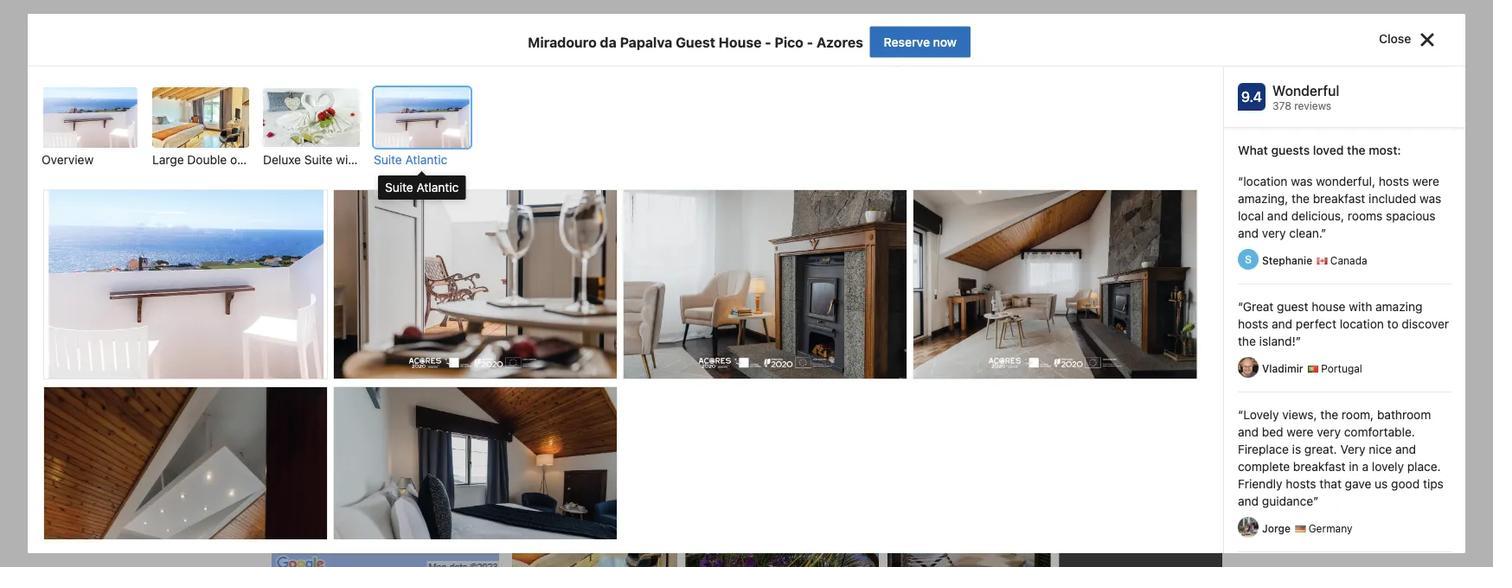 Task type: vqa. For each thing, say whether or not it's contained in the screenshot.
Booking.Com Online Hotel Reservations Image at the left top of page
no



Task type: locate. For each thing, give the bounding box(es) containing it.
sustainable
[[779, 63, 836, 75]]

canada image
[[1317, 258, 1328, 265]]

in left a
[[1349, 460, 1359, 474]]

the up delicious,
[[1292, 192, 1310, 206]]

guest up shuttle
[[676, 34, 716, 50]]

hosts up guidance"
[[1286, 477, 1317, 492]]

0 vertical spatial were
[[1413, 174, 1440, 189]]

us
[[1375, 477, 1388, 492]]

search down work
[[363, 388, 407, 405]]

overview down overview image
[[42, 153, 94, 167]]

the left room,
[[1321, 408, 1339, 422]]

& up "for"
[[367, 329, 374, 341]]

1 inside 'button'
[[413, 293, 418, 307]]

reserve for reserve now
[[884, 35, 930, 49]]

0 horizontal spatial house
[[719, 34, 762, 50]]

overview left da
[[526, 22, 578, 36]]

0 vertical spatial 2024
[[419, 182, 449, 196]]

suite
[[304, 153, 333, 167], [374, 153, 402, 167], [385, 180, 413, 195]]

1 horizontal spatial ·
[[406, 293, 409, 307]]

house inside photo gallery of miradouro da papalva guest house - pico - azores dialog
[[719, 34, 762, 50]]

and up lovely at the right of page
[[1396, 443, 1417, 457]]

breakfast down great.
[[1294, 460, 1346, 474]]

- right pico
[[807, 34, 814, 50]]

1 horizontal spatial guest
[[881, 22, 914, 36]]

check-
[[285, 159, 320, 171], [285, 211, 320, 223]]

· left 0
[[340, 293, 344, 307]]

9.4
[[1242, 89, 1263, 105]]

wonderful,
[[1316, 174, 1376, 189]]

0 horizontal spatial search
[[285, 78, 339, 98]]

0 horizontal spatial &
[[367, 329, 374, 341]]

vladimir image
[[1238, 357, 1259, 378]]

&
[[630, 22, 639, 36], [367, 329, 374, 341]]

0 horizontal spatial overview
[[42, 153, 94, 167]]

0 horizontal spatial hosts
[[1238, 317, 1269, 331]]

0 vertical spatial atlantic
[[405, 153, 448, 167]]

rules
[[826, 22, 853, 36]]

work
[[380, 351, 403, 363]]

1 horizontal spatial 1
[[867, 63, 872, 75]]

gallery image of this property image
[[44, 190, 327, 379], [334, 190, 617, 379], [624, 190, 907, 379], [914, 190, 1197, 379], [44, 388, 327, 568], [334, 388, 617, 568]]

included
[[1369, 192, 1417, 206]]

1 vertical spatial breakfast
[[1294, 460, 1346, 474]]

were inside "location was wonderful, hosts were amazing, the breakfast included was local and delicious, rooms spacious and very clean."
[[1413, 174, 1440, 189]]

stay
[[324, 263, 344, 275]]

0 vertical spatial suite atlantic
[[374, 153, 448, 167]]

amazing,
[[1238, 192, 1289, 206]]

breakfast inside "location was wonderful, hosts were amazing, the breakfast included was local and delicious, rooms spacious and very clean."
[[1313, 192, 1366, 206]]

reviews inside "link"
[[917, 22, 960, 36]]

large double or twin room button
[[152, 87, 306, 169]]

2024 for monday, march 4, 2024
[[419, 182, 449, 196]]

pico
[[775, 34, 804, 50]]

suite inside button
[[304, 153, 333, 167]]

atlantic right "4,"
[[417, 180, 459, 195]]

1 vertical spatial atlantic
[[417, 180, 459, 195]]

with left spa on the left of page
[[336, 153, 359, 167]]

the inside "great guest house with amazing hosts and perfect location to discover the island!"
[[1238, 334, 1256, 349]]

apartments
[[377, 329, 433, 341]]

1 check- from the top
[[285, 159, 320, 171]]

were up included
[[1413, 174, 1440, 189]]

1 vertical spatial reviews
[[1295, 100, 1332, 112]]

1 vertical spatial 2024
[[424, 234, 454, 248]]

march left "4,"
[[367, 182, 402, 196]]

suite atlantic down bath
[[385, 180, 459, 195]]

1 horizontal spatial hosts
[[1286, 477, 1317, 492]]

reserve inside photo gallery of miradouro da papalva guest house - pico - azores dialog
[[884, 35, 930, 49]]

1 horizontal spatial house
[[787, 22, 823, 36]]

guest reviews (378) link
[[867, 7, 1008, 52]]

2 check- from the top
[[285, 211, 320, 223]]

date
[[332, 159, 353, 171], [339, 211, 361, 223]]

now
[[933, 35, 957, 49]]

0 horizontal spatial with
[[336, 153, 359, 167]]

1 horizontal spatial reviews
[[1295, 100, 1332, 112]]

info & prices
[[606, 22, 676, 36]]

2 horizontal spatial hosts
[[1379, 174, 1410, 189]]

da
[[600, 34, 617, 50]]

very inside "location was wonderful, hosts were amazing, the breakfast included was local and delicious, rooms spacious and very clean."
[[1262, 226, 1286, 241]]

canada
[[1328, 255, 1368, 267]]

1 vertical spatial in
[[1349, 460, 1359, 474]]

were
[[1413, 174, 1440, 189], [1287, 425, 1314, 440]]

discover
[[1402, 317, 1450, 331]]

march
[[367, 182, 402, 196], [372, 234, 407, 248]]

breakfast inside "lovely views, the room, bathroom and bed were very comfortable. fireplace is great. very nice and complete breakfast in a lovely place. friendly hosts that gave us good tips and guidance"
[[1294, 460, 1346, 474]]

hosts down "great
[[1238, 317, 1269, 331]]

guest inside dialog
[[676, 34, 716, 50]]

& right info
[[630, 22, 639, 36]]

1 horizontal spatial overview
[[526, 22, 578, 36]]

destination/property name:
[[285, 106, 418, 118]]

0 vertical spatial march
[[367, 182, 402, 196]]

i'm traveling for work
[[300, 351, 403, 363]]

0 vertical spatial in
[[320, 159, 329, 171]]

1 vertical spatial date
[[339, 211, 361, 223]]

0 vertical spatial overview
[[526, 22, 578, 36]]

saturday, march 9, 2024
[[317, 234, 454, 248]]

with up location
[[1349, 300, 1373, 314]]

out
[[320, 211, 336, 223]]

very
[[1262, 226, 1286, 241], [1317, 425, 1341, 440]]

- left pico
[[765, 34, 772, 50]]

1 vertical spatial suite atlantic
[[385, 180, 459, 195]]

breakfast down wonderful,
[[1313, 192, 1366, 206]]

1 vertical spatial reserve
[[1163, 68, 1209, 82]]

0 horizontal spatial guest
[[676, 34, 716, 50]]

overview link
[[512, 7, 592, 52]]

double
[[187, 153, 227, 167]]

and up island!"
[[1272, 317, 1293, 331]]

with inside "great guest house with amazing hosts and perfect location to discover the island!"
[[1349, 300, 1373, 314]]

1 horizontal spatial with
[[1349, 300, 1373, 314]]

suite atlantic
[[374, 153, 448, 167], [385, 180, 459, 195]]

0 vertical spatial very
[[1262, 226, 1286, 241]]

1 · from the left
[[340, 293, 344, 307]]

1 vertical spatial march
[[372, 234, 407, 248]]

378
[[1273, 100, 1292, 112]]

adults
[[303, 293, 337, 307]]

reviews
[[917, 22, 960, 36], [1295, 100, 1332, 112]]

1 vertical spatial search
[[363, 388, 407, 405]]

close button
[[1373, 14, 1452, 66]]

very up great.
[[1317, 425, 1341, 440]]

1 horizontal spatial in
[[1349, 460, 1359, 474]]

were down views,
[[1287, 425, 1314, 440]]

and down the local
[[1238, 226, 1259, 241]]

1 vertical spatial were
[[1287, 425, 1314, 440]]

was up spacious
[[1420, 192, 1442, 206]]

room
[[274, 153, 306, 167]]

vladimir
[[1263, 363, 1307, 375]]

"location was wonderful, hosts were amazing, the breakfast included was local and delicious, rooms spacious and very clean."
[[1238, 174, 1442, 241]]

what guests loved the most:
[[1238, 143, 1402, 157]]

0 vertical spatial check-
[[285, 159, 320, 171]]

2024 right the 9,
[[424, 234, 454, 248]]

0 horizontal spatial reviews
[[917, 22, 960, 36]]

clean."
[[1290, 226, 1327, 241]]

0 vertical spatial search
[[285, 78, 339, 98]]

suite inside button
[[374, 153, 402, 167]]

night
[[296, 263, 321, 275]]

the up vladimir image
[[1238, 334, 1256, 349]]

0 horizontal spatial reserve
[[884, 35, 930, 49]]

search up destination/property
[[285, 78, 339, 98]]

5-night stay
[[285, 263, 344, 275]]

1 vertical spatial very
[[1317, 425, 1341, 440]]

atlantic up "4,"
[[405, 153, 448, 167]]

the inside "location was wonderful, hosts were amazing, the breakfast included was local and delicious, rooms spacious and very clean."
[[1292, 192, 1310, 206]]

march left the 9,
[[372, 234, 407, 248]]

suite right deluxe
[[304, 153, 333, 167]]

0 horizontal spatial -
[[765, 34, 772, 50]]

in up monday,
[[320, 159, 329, 171]]

breakfast
[[1313, 192, 1366, 206], [1294, 460, 1346, 474]]

homes
[[332, 329, 364, 341]]

0 horizontal spatial very
[[1262, 226, 1286, 241]]

1 vertical spatial was
[[1420, 192, 1442, 206]]

check- up the 4
[[285, 159, 320, 171]]

lovely
[[1372, 460, 1404, 474]]

0 vertical spatial was
[[1291, 174, 1313, 189]]

name:
[[388, 106, 418, 118]]

for
[[363, 351, 377, 363]]

1 vertical spatial hosts
[[1238, 317, 1269, 331]]

germany image
[[1296, 526, 1306, 533]]

suite up monday, march 4, 2024
[[374, 153, 402, 167]]

saturday,
[[317, 234, 369, 248]]

search section
[[264, 0, 505, 568]]

0 horizontal spatial were
[[1287, 425, 1314, 440]]

1 vertical spatial check-
[[285, 211, 320, 223]]

march for monday,
[[367, 182, 402, 196]]

2024 right "4,"
[[419, 182, 449, 196]]

guest inside "link"
[[881, 22, 914, 36]]

1 horizontal spatial were
[[1413, 174, 1440, 189]]

1 vertical spatial &
[[367, 329, 374, 341]]

1 vertical spatial 1
[[413, 293, 418, 307]]

suite atlantic inside button
[[374, 153, 448, 167]]

1 right level
[[867, 63, 872, 75]]

guidance"
[[1262, 495, 1319, 509]]

0 vertical spatial hosts
[[1379, 174, 1410, 189]]

deluxe suite with spa bath button
[[263, 87, 413, 169]]

house inside house rules link
[[787, 22, 823, 36]]

date up monday,
[[332, 159, 353, 171]]

date for check-out date
[[339, 211, 361, 223]]

guest left now
[[881, 22, 914, 36]]

the
[[1347, 143, 1366, 157], [1292, 192, 1310, 206], [1238, 334, 1256, 349], [1321, 408, 1339, 422]]

0 vertical spatial reserve
[[884, 35, 930, 49]]

1 horizontal spatial very
[[1317, 425, 1341, 440]]

· right children
[[406, 293, 409, 307]]

0 horizontal spatial ·
[[340, 293, 344, 307]]

9,
[[411, 234, 421, 248]]

guest reviews (378)
[[881, 22, 994, 36]]

1 vertical spatial overview
[[42, 153, 94, 167]]

(378)
[[963, 22, 994, 36]]

search
[[285, 78, 339, 98], [363, 388, 407, 405]]

check- down the 4
[[285, 211, 320, 223]]

house rules link
[[773, 7, 867, 52]]

entire homes & apartments
[[300, 329, 433, 341]]

0 vertical spatial reviews
[[917, 22, 960, 36]]

room,
[[1342, 408, 1374, 422]]

0 vertical spatial 1
[[867, 63, 872, 75]]

most:
[[1369, 143, 1402, 157]]

guest
[[881, 22, 914, 36], [676, 34, 716, 50]]

0 vertical spatial breakfast
[[1313, 192, 1366, 206]]

scored 9.4 element
[[1238, 83, 1266, 111]]

jorge image
[[1238, 517, 1259, 538]]

very down the local
[[1262, 226, 1286, 241]]

with
[[336, 153, 359, 167], [1349, 300, 1373, 314]]

0 horizontal spatial 1
[[413, 293, 418, 307]]

date right out
[[339, 211, 361, 223]]

overview
[[526, 22, 578, 36], [42, 153, 94, 167]]

house rules
[[787, 22, 853, 36]]

2024 for saturday, march 9, 2024
[[424, 234, 454, 248]]

0 horizontal spatial in
[[320, 159, 329, 171]]

info & prices link
[[592, 7, 690, 52]]

shuttle
[[656, 63, 689, 75]]

1 horizontal spatial -
[[807, 34, 814, 50]]

hosts up included
[[1379, 174, 1410, 189]]

check-in date
[[285, 159, 353, 171]]

suite atlantic up "4,"
[[374, 153, 448, 167]]

0 vertical spatial date
[[332, 159, 353, 171]]

1 horizontal spatial search
[[363, 388, 407, 405]]

guests
[[1272, 143, 1310, 157]]

2 vertical spatial hosts
[[1286, 477, 1317, 492]]

0 vertical spatial with
[[336, 153, 359, 167]]

1 horizontal spatial reserve
[[1163, 68, 1209, 82]]

were inside "lovely views, the room, bathroom and bed were very comfortable. fireplace is great. very nice and complete breakfast in a lovely place. friendly hosts that gave us good tips and guidance"
[[1287, 425, 1314, 440]]

1 vertical spatial with
[[1349, 300, 1373, 314]]

was down guests
[[1291, 174, 1313, 189]]

house up travel
[[719, 34, 762, 50]]

photo gallery of miradouro da papalva guest house - pico - azores dialog
[[0, 0, 1494, 568]]

suite atlantic image
[[374, 87, 471, 148]]

1 left 'room'
[[413, 293, 418, 307]]

show on map
[[347, 518, 424, 533]]

1 horizontal spatial &
[[630, 22, 639, 36]]

2 · from the left
[[406, 293, 409, 307]]

house left the rules
[[787, 22, 823, 36]]

tips
[[1424, 477, 1444, 492]]



Task type: describe. For each thing, give the bounding box(es) containing it.
fireplace
[[1238, 443, 1289, 457]]

& inside search section
[[367, 329, 374, 341]]

"great
[[1238, 300, 1274, 314]]

a
[[1363, 460, 1369, 474]]

deluxe
[[263, 153, 301, 167]]

level
[[839, 63, 864, 75]]

large double or twin room image
[[152, 87, 249, 148]]

spa
[[363, 153, 384, 167]]

prices
[[642, 22, 676, 36]]

stephanie image
[[1238, 249, 1259, 270]]

monday,
[[317, 182, 364, 196]]

and down amazing,
[[1268, 209, 1289, 223]]

1 - from the left
[[765, 34, 772, 50]]

check-out date
[[285, 211, 361, 223]]

on
[[382, 518, 396, 533]]

"lovely
[[1238, 408, 1279, 422]]

reserve for reserve
[[1163, 68, 1209, 82]]

monday, march 4, 2024
[[317, 182, 449, 196]]

portugal image
[[1308, 366, 1319, 373]]

2 - from the left
[[807, 34, 814, 50]]

complete
[[1238, 460, 1290, 474]]

local
[[1238, 209, 1264, 223]]

island!"
[[1260, 334, 1302, 349]]

amazing
[[1376, 300, 1423, 314]]

deluxe suite with spa bath
[[263, 153, 413, 167]]

papalva
[[620, 34, 673, 50]]

germany
[[1306, 523, 1353, 535]]

i'm
[[300, 351, 315, 363]]

atlantic inside button
[[405, 153, 448, 167]]

4,
[[405, 182, 416, 196]]

4
[[299, 187, 304, 196]]

place.
[[1408, 460, 1441, 474]]

2 adults · 0 children · 1 room
[[292, 293, 450, 307]]

views,
[[1283, 408, 1318, 422]]

that
[[1320, 477, 1342, 492]]

room
[[421, 293, 450, 307]]

and inside "great guest house with amazing hosts and perfect location to discover the island!"
[[1272, 317, 1293, 331]]

check- for in
[[285, 159, 320, 171]]

search inside "button"
[[363, 388, 407, 405]]

1 horizontal spatial was
[[1420, 192, 1442, 206]]

or
[[230, 153, 242, 167]]

jorge
[[1263, 523, 1294, 535]]

to
[[1388, 317, 1399, 331]]

march for saturday,
[[372, 234, 407, 248]]

hosts inside "lovely views, the room, bathroom and bed were very comfortable. fireplace is great. very nice and complete breakfast in a lovely place. friendly hosts that gave us good tips and guidance"
[[1286, 477, 1317, 492]]

wonderful
[[1273, 83, 1340, 99]]

comfortable.
[[1345, 425, 1416, 440]]

0 vertical spatial &
[[630, 22, 639, 36]]

in inside "lovely views, the room, bathroom and bed were very comfortable. fireplace is great. very nice and complete breakfast in a lovely place. friendly hosts that gave us good tips and guidance"
[[1349, 460, 1359, 474]]

rated wonderful element
[[1273, 80, 1452, 101]]

destination/property
[[285, 106, 385, 118]]

travel sustainable level 1
[[747, 63, 872, 75]]

the inside "lovely views, the room, bathroom and bed were very comfortable. fireplace is great. very nice and complete breakfast in a lovely place. friendly hosts that gave us good tips and guidance"
[[1321, 408, 1339, 422]]

portugal
[[1319, 363, 1363, 375]]

large double or twin room
[[152, 153, 306, 167]]

0 horizontal spatial was
[[1291, 174, 1313, 189]]

and down friendly
[[1238, 495, 1259, 509]]

show
[[347, 518, 379, 533]]

in inside search section
[[320, 159, 329, 171]]

entire
[[300, 329, 329, 341]]

the right loved
[[1347, 143, 1366, 157]]

with inside button
[[336, 153, 359, 167]]

"location
[[1238, 174, 1288, 189]]

reserve now button
[[870, 26, 971, 58]]

friendly
[[1238, 477, 1283, 492]]

twin
[[245, 153, 271, 167]]

travel
[[747, 63, 776, 75]]

reserve now
[[884, 35, 957, 49]]

great.
[[1305, 443, 1338, 457]]

suite down bath
[[385, 180, 413, 195]]

hosts inside "great guest house with amazing hosts and perfect location to discover the island!"
[[1238, 317, 1269, 331]]

rooms
[[1348, 209, 1383, 223]]

"great guest house with amazing hosts and perfect location to discover the island!"
[[1238, 300, 1450, 349]]

good
[[1392, 477, 1420, 492]]

miradouro
[[528, 34, 597, 50]]

airport
[[619, 63, 653, 75]]

and down "lovely
[[1238, 425, 1259, 440]]

reviews inside wonderful 378 reviews
[[1295, 100, 1332, 112]]

airport shuttle
[[619, 63, 689, 75]]

"lovely views, the room, bathroom and bed were very comfortable. fireplace is great. very nice and complete breakfast in a lovely place. friendly hosts that gave us good tips and guidance"
[[1238, 408, 1444, 509]]

hosts inside "location was wonderful, hosts were amazing, the breakfast included was local and delicious, rooms spacious and very clean."
[[1379, 174, 1410, 189]]

spacious
[[1386, 209, 1436, 223]]

deluxe suite with spa bath image
[[263, 87, 360, 148]]

close
[[1379, 31, 1415, 46]]

stephanie
[[1263, 255, 1316, 267]]

overview image
[[42, 87, 138, 148]]

5-
[[285, 263, 296, 275]]

9
[[299, 239, 304, 248]]

overview inside button
[[42, 153, 94, 167]]

miradouro da papalva guest house - pico - azores
[[528, 34, 867, 50]]

azores
[[817, 34, 864, 50]]

children
[[358, 293, 403, 307]]

date for check-in date
[[332, 159, 353, 171]]

house
[[1312, 300, 1346, 314]]

nice
[[1369, 443, 1393, 457]]

what
[[1238, 143, 1269, 157]]

guest
[[1277, 300, 1309, 314]]

suite atlantic button
[[374, 87, 471, 169]]

amenities
[[704, 22, 759, 36]]

large
[[152, 153, 184, 167]]

info
[[606, 22, 627, 36]]

very inside "lovely views, the room, bathroom and bed were very comfortable. fireplace is great. very nice and complete breakfast in a lovely place. friendly hosts that gave us good tips and guidance"
[[1317, 425, 1341, 440]]

search button
[[285, 376, 485, 417]]

reserve button
[[1149, 60, 1223, 91]]

location
[[1340, 317, 1385, 331]]

delicious,
[[1292, 209, 1345, 223]]

amenities link
[[690, 7, 773, 52]]

gave
[[1345, 477, 1372, 492]]

check- for out
[[285, 211, 320, 223]]



